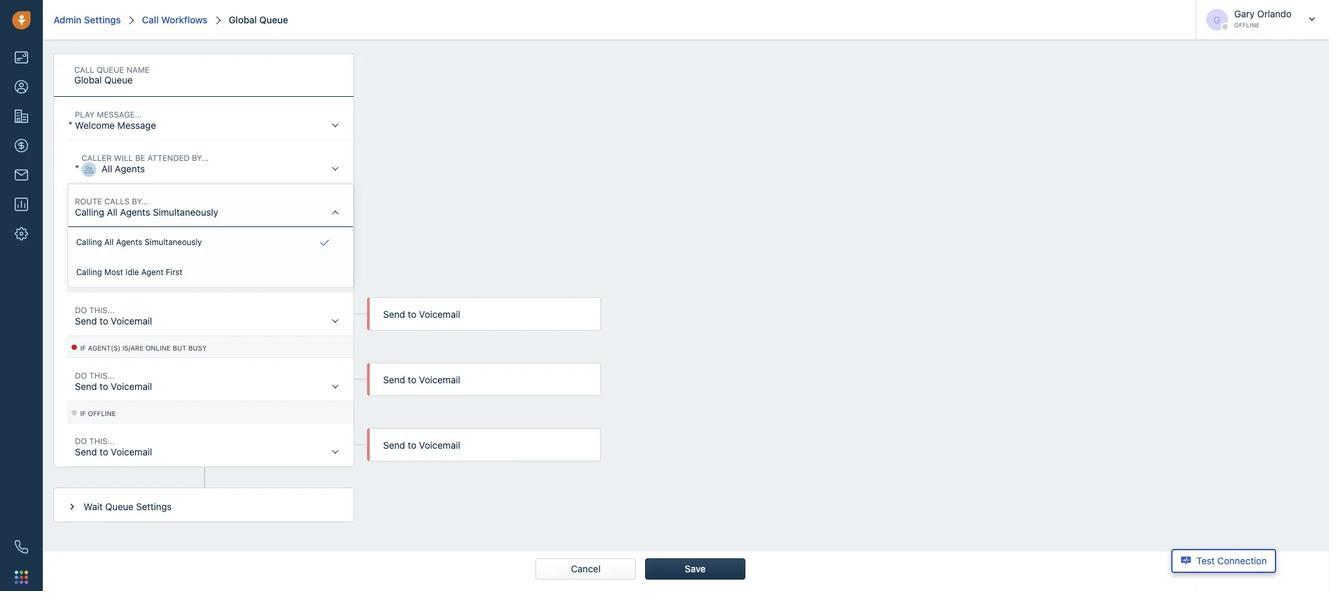 Task type: vqa. For each thing, say whether or not it's contained in the screenshot.
2nd Nov, from right
no



Task type: locate. For each thing, give the bounding box(es) containing it.
online for busy
[[146, 345, 171, 352]]

agents inside "button"
[[115, 163, 145, 174]]

2 if from the top
[[80, 345, 86, 352]]

0 vertical spatial agents
[[115, 163, 145, 174]]

test connection
[[1197, 556, 1267, 567]]

queue right global
[[259, 14, 288, 25]]

agent(s) down most
[[88, 279, 120, 287]]

is/are down idle
[[122, 279, 144, 287]]

phone image
[[15, 541, 28, 554]]

all down the all agents at the top of page
[[107, 207, 118, 218]]

calling up calling most idle agent first
[[76, 238, 102, 247]]

simultaneously inside list box
[[145, 238, 202, 247]]

0 vertical spatial *
[[68, 119, 73, 130]]

1 horizontal spatial *
[[75, 163, 79, 174]]

2 agent(s) from the top
[[88, 345, 120, 352]]

* for all agents "button"
[[75, 163, 79, 174]]

if for if agent(s)  is/are online but busy
[[80, 345, 86, 352]]

workflows
[[161, 14, 207, 25]]

wait
[[84, 502, 103, 513]]

if for if agent(s) is/are online but not answering
[[80, 279, 86, 287]]

but
[[173, 279, 186, 287], [173, 345, 186, 352]]

send
[[383, 309, 405, 320], [75, 316, 97, 327], [383, 375, 405, 386], [75, 381, 97, 392], [383, 440, 405, 451], [75, 447, 97, 458]]

queue for wait
[[105, 502, 134, 513]]

0 vertical spatial simultaneously
[[153, 207, 218, 218]]

calling all agents simultaneously down the all agents at the top of page
[[75, 207, 218, 218]]

1 if from the top
[[80, 279, 86, 287]]

is/are left "busy" in the left bottom of the page
[[122, 345, 144, 352]]

agent
[[141, 267, 164, 277]]

0 vertical spatial online
[[146, 279, 171, 287]]

calling most idle agent first
[[76, 267, 182, 277]]

calling all agents simultaneously inside list box
[[76, 238, 202, 247]]

agent(s) up offline at bottom left
[[88, 345, 120, 352]]

agents up calling most idle agent first
[[116, 238, 142, 247]]

agents
[[115, 163, 145, 174], [120, 207, 150, 218], [116, 238, 142, 247]]

admin settings link
[[53, 14, 121, 25]]

0 vertical spatial agent(s)
[[88, 279, 120, 287]]

1 vertical spatial online
[[146, 345, 171, 352]]

freshworks switcher image
[[15, 571, 28, 585]]

call workflows
[[142, 14, 207, 25]]

but for busy
[[173, 345, 186, 352]]

3 if from the top
[[80, 410, 86, 418]]

settings right wait
[[136, 502, 172, 513]]

queue
[[259, 14, 288, 25], [105, 502, 134, 513]]

2 is/are from the top
[[122, 345, 144, 352]]

queue right wait
[[105, 502, 134, 513]]

is/are
[[122, 279, 144, 287], [122, 345, 144, 352]]

offline
[[88, 410, 116, 418]]

list box
[[68, 227, 353, 287]]

agent(s) for if agent(s)  is/are online but busy
[[88, 345, 120, 352]]

1 agent(s) from the top
[[88, 279, 120, 287]]

all agents button
[[75, 141, 353, 184]]

1 vertical spatial calling
[[76, 238, 102, 247]]

1 vertical spatial send to voicemail button
[[68, 359, 353, 402]]

1 vertical spatial agent(s)
[[88, 345, 120, 352]]

agents down the all agents at the top of page
[[120, 207, 150, 218]]

1 vertical spatial queue
[[105, 502, 134, 513]]

but left "busy" in the left bottom of the page
[[173, 345, 186, 352]]

* left group icon
[[75, 163, 79, 174]]

1 vertical spatial if
[[80, 345, 86, 352]]

calling
[[75, 207, 104, 218], [76, 238, 102, 247], [76, 267, 102, 277]]

option
[[71, 230, 350, 257]]

1 online from the top
[[146, 279, 171, 287]]

0 vertical spatial but
[[173, 279, 186, 287]]

1 vertical spatial agents
[[120, 207, 150, 218]]

online
[[146, 279, 171, 287], [146, 345, 171, 352]]

2 online from the top
[[146, 345, 171, 352]]

send to voicemail
[[383, 309, 460, 320], [75, 316, 152, 327], [383, 375, 460, 386], [75, 381, 152, 392], [383, 440, 460, 451], [75, 447, 152, 458]]

1 horizontal spatial settings
[[136, 502, 172, 513]]

0 vertical spatial settings
[[84, 14, 121, 25]]

agents inside list box
[[116, 238, 142, 247]]

option containing calling
[[71, 230, 350, 257]]

1 vertical spatial but
[[173, 345, 186, 352]]

cancel link
[[563, 559, 609, 580]]

all inside "button"
[[101, 163, 112, 174]]

online down the agent
[[146, 279, 171, 287]]

save
[[685, 564, 706, 575]]

2 vertical spatial send to voicemail button
[[68, 425, 353, 467]]

simultaneously
[[153, 207, 218, 218], [145, 238, 202, 247]]

0 vertical spatial queue
[[259, 14, 288, 25]]

None field
[[68, 64, 299, 96], [68, 238, 354, 270], [68, 64, 299, 96], [68, 238, 354, 270]]

admin settings
[[53, 14, 121, 25]]

settings right admin
[[84, 14, 121, 25]]

test
[[1197, 556, 1215, 567]]

calling down group icon
[[75, 207, 104, 218]]

orlando
[[1258, 8, 1292, 19]]

option inside list box
[[71, 230, 350, 257]]

all
[[101, 163, 112, 174], [107, 207, 118, 218], [104, 238, 114, 247]]

if
[[80, 279, 86, 287], [80, 345, 86, 352], [80, 410, 86, 418]]

settings
[[84, 14, 121, 25], [136, 502, 172, 513]]

1 but from the top
[[173, 279, 186, 287]]

2 vertical spatial agents
[[116, 238, 142, 247]]

0 vertical spatial all
[[101, 163, 112, 174]]

2 vertical spatial calling
[[76, 267, 102, 277]]

message
[[117, 120, 156, 131]]

agents right group icon
[[115, 163, 145, 174]]

1 is/are from the top
[[122, 279, 144, 287]]

simultaneously down all agents "button"
[[153, 207, 218, 218]]

all inside list box
[[104, 238, 114, 247]]

first
[[166, 267, 182, 277]]

0 vertical spatial if
[[80, 279, 86, 287]]

is/are for if agent(s) is/are online but not answering
[[122, 279, 144, 287]]

0 vertical spatial is/are
[[122, 279, 144, 287]]

0 horizontal spatial queue
[[105, 502, 134, 513]]

all agents
[[101, 163, 145, 174]]

1 horizontal spatial queue
[[259, 14, 288, 25]]

calling left most
[[76, 267, 102, 277]]

global
[[229, 14, 257, 25]]

* for welcome message button
[[68, 119, 73, 130]]

simultaneously up first
[[145, 238, 202, 247]]

*
[[68, 119, 73, 130], [75, 163, 79, 174]]

1 vertical spatial is/are
[[122, 345, 144, 352]]

1 vertical spatial *
[[75, 163, 79, 174]]

* left welcome
[[68, 119, 73, 130]]

0 horizontal spatial *
[[68, 119, 73, 130]]

agent(s)
[[88, 279, 120, 287], [88, 345, 120, 352]]

if agent(s)  is/are online but busy
[[80, 345, 207, 352]]

calling all agents simultaneously
[[75, 207, 218, 218], [76, 238, 202, 247]]

online left "busy" in the left bottom of the page
[[146, 345, 171, 352]]

send to voicemail button
[[68, 294, 353, 336], [68, 359, 353, 402], [68, 425, 353, 467]]

2 vertical spatial if
[[80, 410, 86, 418]]

agent(s) for if agent(s) is/are online but not answering
[[88, 279, 120, 287]]

all up most
[[104, 238, 114, 247]]

1 vertical spatial simultaneously
[[145, 238, 202, 247]]

welcome message
[[75, 120, 156, 131]]

voicemail
[[419, 309, 460, 320], [111, 316, 152, 327], [419, 375, 460, 386], [111, 381, 152, 392], [419, 440, 460, 451], [111, 447, 152, 458]]

2 but from the top
[[173, 345, 186, 352]]

to
[[408, 309, 416, 320], [100, 316, 108, 327], [408, 375, 416, 386], [100, 381, 108, 392], [408, 440, 416, 451], [100, 447, 108, 458]]

all right group icon
[[101, 163, 112, 174]]

queue for global
[[259, 14, 288, 25]]

welcome message button
[[68, 98, 353, 140]]

is/are for if agent(s)  is/are online but busy
[[122, 345, 144, 352]]

0 vertical spatial send to voicemail button
[[68, 294, 353, 336]]

1 vertical spatial calling all agents simultaneously
[[76, 238, 202, 247]]

2 vertical spatial all
[[104, 238, 114, 247]]

but down first
[[173, 279, 186, 287]]

calling all agents simultaneously up idle
[[76, 238, 202, 247]]



Task type: describe. For each thing, give the bounding box(es) containing it.
0 vertical spatial calling all agents simultaneously
[[75, 207, 218, 218]]

phone element
[[8, 534, 35, 561]]

gary orlando offline
[[1235, 8, 1292, 29]]

list box containing calling
[[68, 227, 353, 287]]

wait queue settings
[[84, 502, 172, 513]]

tick image
[[320, 235, 329, 252]]

1 send to voicemail button from the top
[[68, 294, 353, 336]]

connection
[[1218, 556, 1267, 567]]

call
[[142, 14, 159, 25]]

1 vertical spatial settings
[[136, 502, 172, 513]]

if offline
[[80, 410, 116, 418]]

g
[[1214, 14, 1221, 25]]

online for not
[[146, 279, 171, 287]]

gary
[[1235, 8, 1255, 19]]

but for not
[[173, 279, 186, 287]]

call workflows link
[[140, 14, 207, 25]]

global queue
[[229, 14, 288, 25]]

if agent(s) is/are online but not answering
[[80, 279, 246, 287]]

answering
[[205, 279, 246, 287]]

3 send to voicemail button from the top
[[68, 425, 353, 467]]

offline
[[1235, 22, 1260, 29]]

0 horizontal spatial settings
[[84, 14, 121, 25]]

2 send to voicemail button from the top
[[68, 359, 353, 402]]

admin
[[53, 14, 82, 25]]

group image
[[82, 162, 96, 177]]

idle
[[125, 267, 139, 277]]

busy
[[188, 345, 207, 352]]

1 vertical spatial all
[[107, 207, 118, 218]]

welcome
[[75, 120, 115, 131]]

0 vertical spatial calling
[[75, 207, 104, 218]]

not
[[188, 279, 203, 287]]

cancel
[[571, 564, 601, 575]]

most
[[104, 267, 123, 277]]



